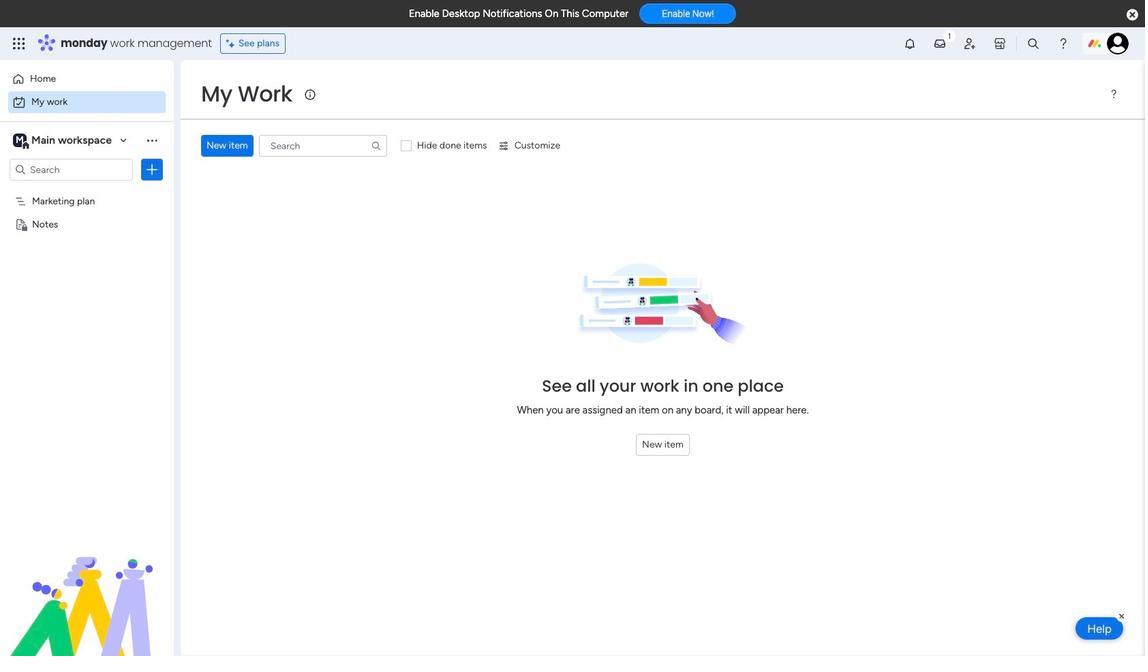 Task type: describe. For each thing, give the bounding box(es) containing it.
search image
[[371, 141, 382, 151]]

private board image
[[14, 218, 27, 231]]

welcome to my work feature image image
[[577, 264, 750, 347]]

kendall parks image
[[1108, 33, 1130, 55]]

workspace selection element
[[13, 132, 114, 150]]

notifications image
[[904, 37, 917, 50]]

monday marketplace image
[[994, 37, 1007, 50]]

search everything image
[[1027, 37, 1041, 50]]

select product image
[[12, 37, 26, 50]]

workspace image
[[13, 133, 27, 148]]

2 vertical spatial option
[[0, 189, 174, 191]]

update feed image
[[934, 37, 947, 50]]

dapulse close image
[[1128, 8, 1139, 22]]

invite members image
[[964, 37, 977, 50]]

options image
[[145, 163, 159, 177]]

workspace options image
[[145, 134, 159, 147]]



Task type: locate. For each thing, give the bounding box(es) containing it.
lottie animation image
[[0, 519, 174, 657]]

Filter dashboard by text search field
[[259, 135, 387, 157]]

Search in workspace field
[[29, 162, 114, 178]]

menu image
[[1109, 89, 1120, 100]]

lottie animation element
[[0, 519, 174, 657]]

see plans image
[[226, 36, 239, 51]]

help image
[[1057, 37, 1071, 50]]

None search field
[[259, 135, 387, 157]]

0 vertical spatial option
[[8, 68, 166, 90]]

1 image
[[944, 28, 956, 43]]

option
[[8, 68, 166, 90], [8, 91, 166, 113], [0, 189, 174, 191]]

1 vertical spatial option
[[8, 91, 166, 113]]

list box
[[0, 187, 174, 420]]



Task type: vqa. For each thing, say whether or not it's contained in the screenshot.
middle the or
no



